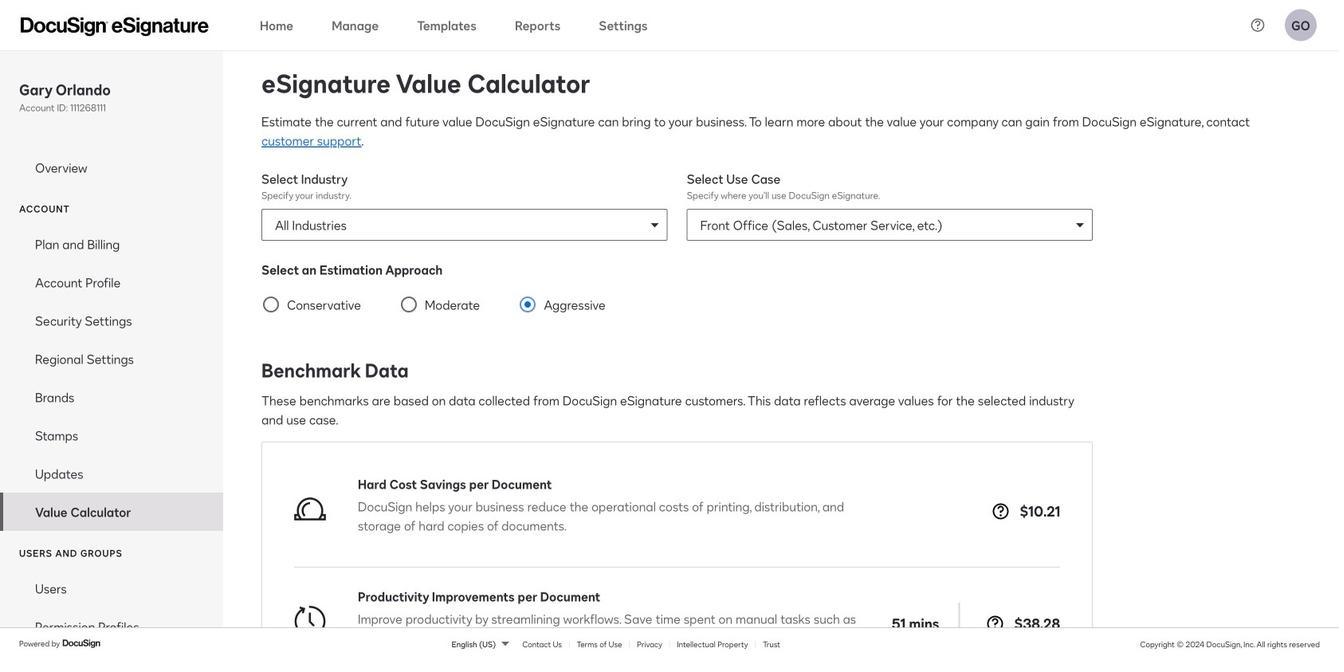 Task type: vqa. For each thing, say whether or not it's contained in the screenshot.
Search text box
no



Task type: describe. For each thing, give the bounding box(es) containing it.
docusign admin image
[[21, 17, 209, 36]]

docusign image
[[62, 637, 102, 650]]

users and groups element
[[0, 570, 223, 660]]



Task type: locate. For each thing, give the bounding box(es) containing it.
hard cost savings per document image
[[294, 493, 326, 525]]

productivity improvements per document image
[[294, 606, 326, 637]]

account element
[[0, 225, 223, 531]]



